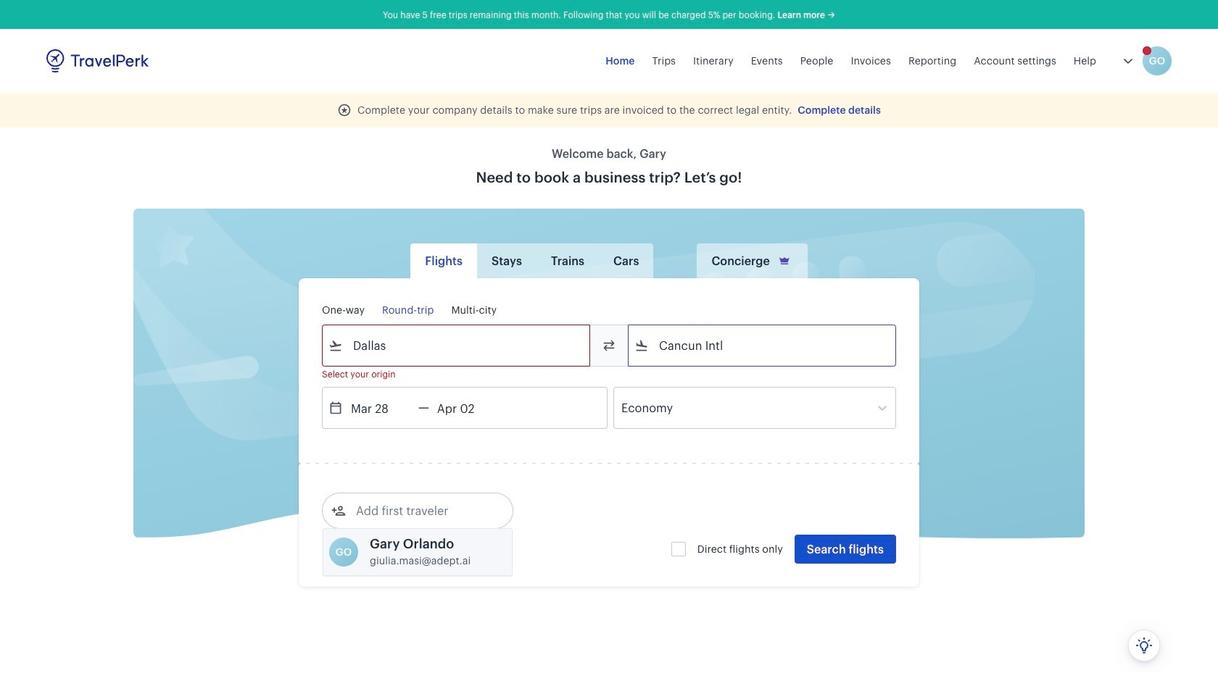 Task type: locate. For each thing, give the bounding box(es) containing it.
Add first traveler search field
[[346, 500, 497, 523]]

To search field
[[649, 334, 877, 358]]

From search field
[[343, 334, 571, 358]]



Task type: vqa. For each thing, say whether or not it's contained in the screenshot.
the add first traveler search field
yes



Task type: describe. For each thing, give the bounding box(es) containing it.
Depart text field
[[343, 388, 419, 429]]

Return text field
[[429, 388, 505, 429]]



